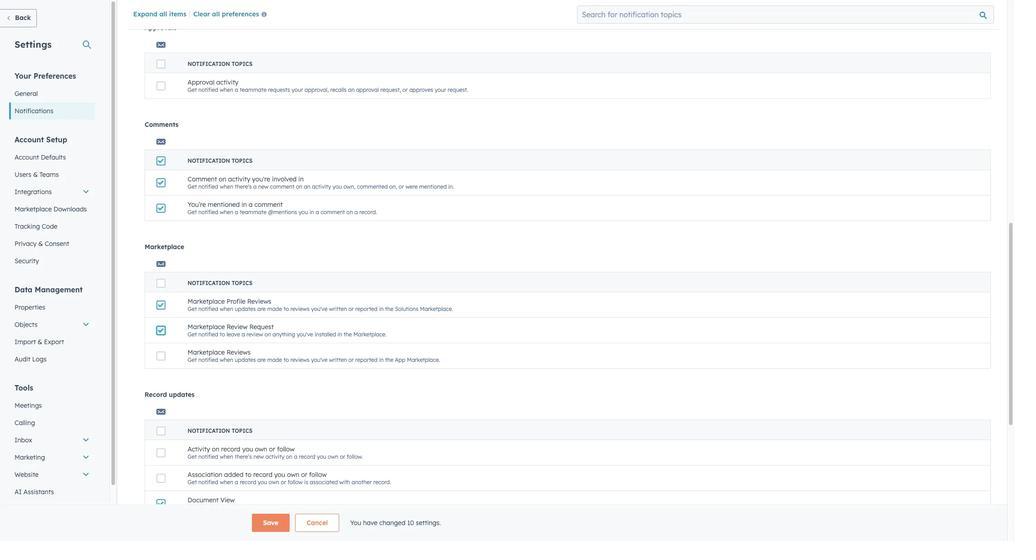 Task type: describe. For each thing, give the bounding box(es) containing it.
inbox
[[15, 436, 32, 444]]

in inside marketplace reviews get notified when updates are made to reviews you've written or reported in the app marketplace.
[[379, 357, 384, 363]]

you've for marketplace profile reviews
[[311, 306, 328, 312]]

properties
[[15, 303, 45, 312]]

tracking
[[15, 222, 40, 231]]

document view get notified when someone views a document you sent them.
[[188, 496, 346, 511]]

you inside comment on activity you're involved in get notified when there's a new comment on an activity you own, commented on, or were mentioned in.
[[333, 183, 342, 190]]

when inside activity on record you own or follow get notified when there's new activity on a record you own or follow.
[[220, 453, 233, 460]]

on up association added to record you own or follow get notified when a record you own or follow is associated with another record.
[[286, 453, 292, 460]]

privacy
[[15, 240, 37, 248]]

notified inside marketplace reviews get notified when updates are made to reviews you've written or reported in the app marketplace.
[[198, 357, 218, 363]]

own left follow.
[[328, 453, 338, 460]]

a inside the 'approval activity get notified when a teammate requests your approval, recalls an approval request, or approves your request.'
[[235, 86, 238, 93]]

to inside association added to record you own or follow get notified when a record you own or follow is associated with another record.
[[245, 471, 252, 479]]

record updates
[[145, 391, 195, 399]]

added
[[224, 471, 244, 479]]

Search for notification topics search field
[[577, 5, 994, 24]]

setup
[[46, 135, 67, 144]]

audit logs link
[[9, 351, 95, 368]]

& for teams
[[33, 171, 38, 179]]

website button
[[9, 466, 95, 483]]

notification for comments
[[188, 157, 230, 164]]

ai
[[15, 488, 22, 496]]

get inside the marketplace review request get notified to leave a review on anything you've installed in the marketplace.
[[188, 331, 197, 338]]

to inside the marketplace profile reviews get notified when updates are made to reviews you've written or reported in the solutions marketplace.
[[284, 306, 289, 312]]

or inside the 'approval activity get notified when a teammate requests your approval, recalls an approval request, or approves your request.'
[[403, 86, 408, 93]]

topics for record updates
[[232, 428, 253, 434]]

2 vertical spatial updates
[[169, 391, 195, 399]]

when inside you're mentioned in a comment get notified when a teammate @mentions you in a comment on a record.
[[220, 209, 233, 216]]

record. inside you're mentioned in a comment get notified when a teammate @mentions you in a comment on a record.
[[359, 209, 377, 216]]

a inside activity on record you own or follow get notified when there's new activity on a record you own or follow.
[[294, 453, 297, 460]]

assistants
[[23, 488, 54, 496]]

audit logs
[[15, 355, 47, 363]]

you inside you're mentioned in a comment get notified when a teammate @mentions you in a comment on a record.
[[299, 209, 308, 216]]

a inside comment on activity you're involved in get notified when there's a new comment on an activity you own, commented on, or were mentioned in.
[[253, 183, 257, 190]]

all for clear
[[212, 10, 220, 18]]

own,
[[344, 183, 355, 190]]

users
[[15, 171, 31, 179]]

your
[[15, 71, 31, 81]]

activity on record you own or follow get notified when there's new activity on a record you own or follow.
[[188, 445, 363, 460]]

own right there's
[[255, 445, 267, 453]]

requests
[[268, 86, 290, 93]]

logs
[[32, 355, 47, 363]]

users & teams link
[[9, 166, 95, 183]]

in inside the marketplace profile reviews get notified when updates are made to reviews you've written or reported in the solutions marketplace.
[[379, 306, 384, 312]]

teams
[[39, 171, 59, 179]]

cancel
[[307, 519, 328, 527]]

made inside the marketplace profile reviews get notified when updates are made to reviews you've written or reported in the solutions marketplace.
[[267, 306, 282, 312]]

get inside activity on record you own or follow get notified when there's new activity on a record you own or follow.
[[188, 453, 197, 460]]

in.
[[448, 183, 454, 190]]

notified inside the marketplace review request get notified to leave a review on anything you've installed in the marketplace.
[[198, 331, 218, 338]]

import & export
[[15, 338, 64, 346]]

reviews inside marketplace reviews get notified when updates are made to reviews you've written or reported in the app marketplace.
[[227, 348, 251, 357]]

updates inside marketplace reviews get notified when updates are made to reviews you've written or reported in the app marketplace.
[[235, 357, 256, 363]]

a inside the marketplace review request get notified to leave a review on anything you've installed in the marketplace.
[[242, 331, 245, 338]]

you up associated
[[317, 453, 326, 460]]

marketplace for marketplace
[[145, 243, 184, 251]]

the inside the marketplace review request get notified to leave a review on anything you've installed in the marketplace.
[[344, 331, 352, 338]]

review
[[247, 331, 263, 338]]

on inside you're mentioned in a comment get notified when a teammate @mentions you in a comment on a record.
[[346, 209, 353, 216]]

in inside the marketplace review request get notified to leave a review on anything you've installed in the marketplace.
[[338, 331, 342, 338]]

notification for record updates
[[188, 428, 230, 434]]

1 your from the left
[[292, 86, 303, 93]]

topics for approvals
[[232, 60, 253, 67]]

in down the there's
[[242, 201, 247, 209]]

there's
[[235, 183, 252, 190]]

security link
[[9, 252, 95, 270]]

clear all preferences
[[193, 10, 259, 18]]

your preferences element
[[9, 71, 95, 120]]

notification for approvals
[[188, 60, 230, 67]]

general
[[15, 90, 38, 98]]

you're
[[188, 201, 206, 209]]

account setup
[[15, 135, 67, 144]]

notifications link
[[9, 102, 95, 120]]

in right @mentions
[[310, 209, 314, 216]]

approvals
[[145, 24, 177, 32]]

account setup element
[[9, 135, 95, 270]]

tools
[[15, 383, 33, 392]]

marketplace. inside the marketplace profile reviews get notified when updates are made to reviews you've written or reported in the solutions marketplace.
[[420, 306, 453, 312]]

expand all items button
[[133, 10, 186, 18]]

request,
[[380, 86, 401, 93]]

account for account setup
[[15, 135, 44, 144]]

review
[[227, 323, 248, 331]]

are inside the marketplace profile reviews get notified when updates are made to reviews you've written or reported in the solutions marketplace.
[[257, 306, 266, 312]]

import
[[15, 338, 36, 346]]

are inside marketplace reviews get notified when updates are made to reviews you've written or reported in the app marketplace.
[[257, 357, 266, 363]]

on right 'comment'
[[219, 175, 226, 183]]

defaults
[[41, 153, 66, 161]]

you up added at the left bottom of the page
[[242, 445, 253, 453]]

notified inside association added to record you own or follow get notified when a record you own or follow is associated with another record.
[[198, 479, 218, 486]]

there's
[[235, 453, 252, 460]]

management
[[35, 285, 83, 294]]

reviews inside the marketplace profile reviews get notified when updates are made to reviews you've written or reported in the solutions marketplace.
[[290, 306, 310, 312]]

security
[[15, 257, 39, 265]]

integrations
[[15, 188, 52, 196]]

clear
[[193, 10, 210, 18]]

items
[[169, 10, 186, 18]]

on inside the marketplace review request get notified to leave a review on anything you've installed in the marketplace.
[[265, 331, 271, 338]]

when inside the marketplace profile reviews get notified when updates are made to reviews you've written or reported in the solutions marketplace.
[[220, 306, 233, 312]]

mentioned inside comment on activity you're involved in get notified when there's a new comment on an activity you own, commented on, or were mentioned in.
[[419, 183, 447, 190]]

a inside document view get notified when someone views a document you sent them.
[[276, 504, 279, 511]]

marketplace. inside marketplace reviews get notified when updates are made to reviews you've written or reported in the app marketplace.
[[407, 357, 440, 363]]

account defaults
[[15, 153, 66, 161]]

a inside association added to record you own or follow get notified when a record you own or follow is associated with another record.
[[235, 479, 238, 486]]

marketplace profile reviews get notified when updates are made to reviews you've written or reported in the solutions marketplace.
[[188, 297, 453, 312]]

you
[[350, 519, 361, 527]]

approval
[[188, 78, 215, 86]]

activity left own,
[[312, 183, 331, 190]]

consent
[[45, 240, 69, 248]]

preferences
[[222, 10, 259, 18]]

follow left is
[[288, 479, 303, 486]]

account defaults link
[[9, 149, 95, 166]]

comment down own,
[[321, 209, 345, 216]]

@mentions
[[268, 209, 297, 216]]

follow inside activity on record you own or follow get notified when there's new activity on a record you own or follow.
[[277, 445, 295, 453]]

is
[[304, 479, 308, 486]]

marketplace for marketplace reviews get notified when updates are made to reviews you've written or reported in the app marketplace.
[[188, 348, 225, 357]]

objects button
[[9, 316, 95, 333]]

request.
[[448, 86, 468, 93]]

get inside document view get notified when someone views a document you sent them.
[[188, 504, 197, 511]]

get inside association added to record you own or follow get notified when a record you own or follow is associated with another record.
[[188, 479, 197, 486]]

get inside the marketplace profile reviews get notified when updates are made to reviews you've written or reported in the solutions marketplace.
[[188, 306, 197, 312]]

expand all items
[[133, 10, 186, 18]]

notification topics for marketplace
[[188, 280, 253, 287]]

association added to record you own or follow get notified when a record you own or follow is associated with another record.
[[188, 471, 391, 486]]

audit
[[15, 355, 30, 363]]

website
[[15, 471, 39, 479]]

data management
[[15, 285, 83, 294]]

another
[[352, 479, 372, 486]]

meetings link
[[9, 397, 95, 414]]

record up added at the left bottom of the page
[[221, 445, 240, 453]]

you're mentioned in a comment get notified when a teammate @mentions you in a comment on a record.
[[188, 201, 377, 216]]

expand
[[133, 10, 157, 18]]

with
[[339, 479, 350, 486]]

teammate inside the 'approval activity get notified when a teammate requests your approval, recalls an approval request, or approves your request.'
[[240, 86, 267, 93]]

tracking code
[[15, 222, 57, 231]]

installed
[[315, 331, 336, 338]]

topics for marketplace
[[232, 280, 253, 287]]

views
[[260, 504, 274, 511]]

made inside marketplace reviews get notified when updates are made to reviews you've written or reported in the app marketplace.
[[267, 357, 282, 363]]

profile
[[227, 297, 246, 306]]

downloads
[[54, 205, 87, 213]]

back
[[15, 14, 31, 22]]

commented
[[357, 183, 388, 190]]

on right activity
[[212, 445, 219, 453]]

them.
[[331, 504, 346, 511]]

record up is
[[299, 453, 315, 460]]



Task type: vqa. For each thing, say whether or not it's contained in the screenshot.
1st are
yes



Task type: locate. For each thing, give the bounding box(es) containing it.
1 vertical spatial teammate
[[240, 209, 267, 216]]

2 topics from the top
[[232, 157, 253, 164]]

to up the marketplace review request get notified to leave a review on anything you've installed in the marketplace.
[[284, 306, 289, 312]]

associated
[[310, 479, 338, 486]]

& inside data management element
[[38, 338, 42, 346]]

0 vertical spatial account
[[15, 135, 44, 144]]

when inside the 'approval activity get notified when a teammate requests your approval, recalls an approval request, or approves your request.'
[[220, 86, 233, 93]]

1 horizontal spatial mentioned
[[419, 183, 447, 190]]

follow up association added to record you own or follow get notified when a record you own or follow is associated with another record.
[[277, 445, 295, 453]]

anything
[[273, 331, 295, 338]]

an right involved
[[304, 183, 311, 190]]

1 vertical spatial you've
[[297, 331, 313, 338]]

in right installed on the bottom left
[[338, 331, 342, 338]]

1 account from the top
[[15, 135, 44, 144]]

notified inside the marketplace profile reviews get notified when updates are made to reviews you've written or reported in the solutions marketplace.
[[198, 306, 218, 312]]

1 reported from the top
[[355, 306, 378, 312]]

marketplace for marketplace downloads
[[15, 205, 52, 213]]

9 get from the top
[[188, 504, 197, 511]]

are up request at the bottom left of page
[[257, 306, 266, 312]]

marketplace inside account setup element
[[15, 205, 52, 213]]

when up review
[[220, 306, 233, 312]]

5 when from the top
[[220, 357, 233, 363]]

1 vertical spatial are
[[257, 357, 266, 363]]

reported
[[355, 306, 378, 312], [355, 357, 378, 363]]

to inside marketplace reviews get notified when updates are made to reviews you've written or reported in the app marketplace.
[[284, 357, 289, 363]]

made
[[267, 306, 282, 312], [267, 357, 282, 363]]

you've left installed on the bottom left
[[297, 331, 313, 338]]

comment
[[270, 183, 294, 190], [254, 201, 283, 209], [321, 209, 345, 216]]

2 when from the top
[[220, 183, 233, 190]]

are down review
[[257, 357, 266, 363]]

reviews down the anything
[[290, 357, 310, 363]]

you've for marketplace review request
[[297, 331, 313, 338]]

settings.
[[416, 519, 441, 527]]

0 vertical spatial reviews
[[290, 306, 310, 312]]

0 vertical spatial teammate
[[240, 86, 267, 93]]

2 written from the top
[[329, 357, 347, 363]]

document
[[280, 504, 306, 511]]

0 vertical spatial an
[[348, 86, 355, 93]]

teammate
[[240, 86, 267, 93], [240, 209, 267, 216]]

6 notified from the top
[[198, 357, 218, 363]]

someone
[[235, 504, 258, 511]]

you right @mentions
[[299, 209, 308, 216]]

8 when from the top
[[220, 504, 233, 511]]

on,
[[389, 183, 397, 190]]

in right involved
[[298, 175, 304, 183]]

2 account from the top
[[15, 153, 39, 161]]

notifications
[[15, 107, 53, 115]]

when left there's
[[220, 453, 233, 460]]

& right privacy
[[38, 240, 43, 248]]

your right 'requests'
[[292, 86, 303, 93]]

comment
[[188, 175, 217, 183]]

an inside the 'approval activity get notified when a teammate requests your approval, recalls an approval request, or approves your request.'
[[348, 86, 355, 93]]

1 notified from the top
[[198, 86, 218, 93]]

10
[[407, 519, 414, 527]]

updates down review
[[235, 357, 256, 363]]

save button
[[252, 514, 290, 532]]

when right approval
[[220, 86, 233, 93]]

in left app
[[379, 357, 384, 363]]

data management element
[[9, 285, 95, 368]]

all for expand
[[159, 10, 167, 18]]

on up you're mentioned in a comment get notified when a teammate @mentions you in a comment on a record.
[[296, 183, 302, 190]]

your
[[292, 86, 303, 93], [435, 86, 446, 93]]

9 notified from the top
[[198, 504, 218, 511]]

on right review
[[265, 331, 271, 338]]

marketplace. right installed on the bottom left
[[353, 331, 387, 338]]

the inside marketplace reviews get notified when updates are made to reviews you've written or reported in the app marketplace.
[[385, 357, 393, 363]]

& for consent
[[38, 240, 43, 248]]

in inside comment on activity you're involved in get notified when there's a new comment on an activity you own, commented on, or were mentioned in.
[[298, 175, 304, 183]]

were
[[406, 183, 418, 190]]

notification topics for approvals
[[188, 60, 253, 67]]

0 vertical spatial updates
[[235, 306, 256, 312]]

2 reviews from the top
[[290, 357, 310, 363]]

reviews inside the marketplace profile reviews get notified when updates are made to reviews you've written or reported in the solutions marketplace.
[[247, 297, 271, 306]]

0 vertical spatial written
[[329, 306, 347, 312]]

activity
[[188, 445, 210, 453]]

get inside you're mentioned in a comment get notified when a teammate @mentions you in a comment on a record.
[[188, 209, 197, 216]]

notified inside comment on activity you're involved in get notified when there's a new comment on an activity you own, commented on, or were mentioned in.
[[198, 183, 218, 190]]

marketplace. right solutions
[[420, 306, 453, 312]]

reviews up the marketplace review request get notified to leave a review on anything you've installed in the marketplace.
[[290, 306, 310, 312]]

new inside comment on activity you're involved in get notified when there's a new comment on an activity you own, commented on, or were mentioned in.
[[258, 183, 269, 190]]

updates up review
[[235, 306, 256, 312]]

association
[[188, 471, 222, 479]]

your left 'request.'
[[435, 86, 446, 93]]

account up account defaults
[[15, 135, 44, 144]]

in
[[298, 175, 304, 183], [242, 201, 247, 209], [310, 209, 314, 216], [379, 306, 384, 312], [338, 331, 342, 338], [379, 357, 384, 363]]

new
[[258, 183, 269, 190], [254, 453, 264, 460]]

2 vertical spatial marketplace.
[[407, 357, 440, 363]]

get inside the 'approval activity get notified when a teammate requests your approval, recalls an approval request, or approves your request.'
[[188, 86, 197, 93]]

record. right another
[[373, 479, 391, 486]]

or inside marketplace reviews get notified when updates are made to reviews you've written or reported in the app marketplace.
[[348, 357, 354, 363]]

reviews right 'profile'
[[247, 297, 271, 306]]

own
[[255, 445, 267, 453], [328, 453, 338, 460], [287, 471, 299, 479], [269, 479, 279, 486]]

solutions
[[395, 306, 419, 312]]

written inside marketplace reviews get notified when updates are made to reviews you've written or reported in the app marketplace.
[[329, 357, 347, 363]]

record down activity on record you own or follow get notified when there's new activity on a record you own or follow.
[[253, 471, 273, 479]]

made up request at the bottom left of page
[[267, 306, 282, 312]]

comment up you're mentioned in a comment get notified when a teammate @mentions you in a comment on a record.
[[270, 183, 294, 190]]

1 vertical spatial new
[[254, 453, 264, 460]]

account up the users
[[15, 153, 39, 161]]

activity up association added to record you own or follow get notified when a record you own or follow is associated with another record.
[[265, 453, 284, 460]]

you've down installed on the bottom left
[[311, 357, 328, 363]]

reported left solutions
[[355, 306, 378, 312]]

get inside comment on activity you're involved in get notified when there's a new comment on an activity you own, commented on, or were mentioned in.
[[188, 183, 197, 190]]

1 vertical spatial an
[[304, 183, 311, 190]]

1 horizontal spatial all
[[212, 10, 220, 18]]

1 horizontal spatial an
[[348, 86, 355, 93]]

2 vertical spatial you've
[[311, 357, 328, 363]]

record. inside association added to record you own or follow get notified when a record you own or follow is associated with another record.
[[373, 479, 391, 486]]

marketplace downloads link
[[9, 201, 95, 218]]

topics for comments
[[232, 157, 253, 164]]

in left solutions
[[379, 306, 384, 312]]

1 made from the top
[[267, 306, 282, 312]]

notification up activity
[[188, 428, 230, 434]]

7 get from the top
[[188, 453, 197, 460]]

activity right approval
[[216, 78, 239, 86]]

activity left you're
[[228, 175, 250, 183]]

notification topics up 'profile'
[[188, 280, 253, 287]]

2 vertical spatial the
[[385, 357, 393, 363]]

data
[[15, 285, 32, 294]]

2 notification topics from the top
[[188, 157, 253, 164]]

the right installed on the bottom left
[[344, 331, 352, 338]]

marketing
[[15, 453, 45, 462]]

mentioned down the there's
[[208, 201, 240, 209]]

you've inside marketplace reviews get notified when updates are made to reviews you've written or reported in the app marketplace.
[[311, 357, 328, 363]]

privacy & consent
[[15, 240, 69, 248]]

you
[[333, 183, 342, 190], [299, 209, 308, 216], [242, 445, 253, 453], [317, 453, 326, 460], [274, 471, 285, 479], [258, 479, 267, 486], [308, 504, 317, 511]]

4 notification topics from the top
[[188, 428, 253, 434]]

marketplace reviews get notified when updates are made to reviews you've written or reported in the app marketplace.
[[188, 348, 440, 363]]

notified inside document view get notified when someone views a document you sent them.
[[198, 504, 218, 511]]

updates inside the marketplace profile reviews get notified when updates are made to reviews you've written or reported in the solutions marketplace.
[[235, 306, 256, 312]]

all up approvals
[[159, 10, 167, 18]]

0 horizontal spatial your
[[292, 86, 303, 93]]

reviews inside marketplace reviews get notified when updates are made to reviews you've written or reported in the app marketplace.
[[290, 357, 310, 363]]

1 teammate from the top
[[240, 86, 267, 93]]

made down the anything
[[267, 357, 282, 363]]

when left someone
[[220, 504, 233, 511]]

reported left app
[[355, 357, 378, 363]]

0 vertical spatial reported
[[355, 306, 378, 312]]

notification topics
[[188, 60, 253, 67], [188, 157, 253, 164], [188, 280, 253, 287], [188, 428, 253, 434]]

or
[[403, 86, 408, 93], [399, 183, 404, 190], [348, 306, 354, 312], [348, 357, 354, 363], [269, 445, 275, 453], [340, 453, 345, 460], [301, 471, 307, 479], [281, 479, 286, 486]]

marketplace for marketplace profile reviews get notified when updates are made to reviews you've written or reported in the solutions marketplace.
[[188, 297, 225, 306]]

or inside comment on activity you're involved in get notified when there's a new comment on an activity you own, commented on, or were mentioned in.
[[399, 183, 404, 190]]

you're
[[252, 175, 270, 183]]

when left the there's
[[220, 183, 233, 190]]

notified inside you're mentioned in a comment get notified when a teammate @mentions you in a comment on a record.
[[198, 209, 218, 216]]

1 vertical spatial account
[[15, 153, 39, 161]]

written down installed on the bottom left
[[329, 357, 347, 363]]

account for account defaults
[[15, 153, 39, 161]]

you left own,
[[333, 183, 342, 190]]

1 vertical spatial record.
[[373, 479, 391, 486]]

comments
[[145, 121, 179, 129]]

the left solutions
[[385, 306, 393, 312]]

0 vertical spatial &
[[33, 171, 38, 179]]

reviews down leave
[[227, 348, 251, 357]]

you have changed 10 settings.
[[350, 519, 441, 527]]

1 get from the top
[[188, 86, 197, 93]]

follow.
[[347, 453, 363, 460]]

new for you're
[[258, 183, 269, 190]]

5 get from the top
[[188, 331, 197, 338]]

to inside the marketplace review request get notified to leave a review on anything you've installed in the marketplace.
[[220, 331, 225, 338]]

1 vertical spatial the
[[344, 331, 352, 338]]

marketplace inside marketplace reviews get notified when updates are made to reviews you've written or reported in the app marketplace.
[[188, 348, 225, 357]]

activity inside activity on record you own or follow get notified when there's new activity on a record you own or follow.
[[265, 453, 284, 460]]

record. down commented
[[359, 209, 377, 216]]

2 are from the top
[[257, 357, 266, 363]]

when inside association added to record you own or follow get notified when a record you own or follow is associated with another record.
[[220, 479, 233, 486]]

7 notified from the top
[[198, 453, 218, 460]]

app
[[395, 357, 405, 363]]

account
[[15, 135, 44, 144], [15, 153, 39, 161]]

8 get from the top
[[188, 479, 197, 486]]

marketplace.
[[420, 306, 453, 312], [353, 331, 387, 338], [407, 357, 440, 363]]

1 vertical spatial written
[[329, 357, 347, 363]]

follow
[[277, 445, 295, 453], [309, 471, 327, 479], [288, 479, 303, 486]]

3 notified from the top
[[198, 209, 218, 216]]

calling link
[[9, 414, 95, 432]]

you've inside the marketplace profile reviews get notified when updates are made to reviews you've written or reported in the solutions marketplace.
[[311, 306, 328, 312]]

activity inside the 'approval activity get notified when a teammate requests your approval, recalls an approval request, or approves your request.'
[[216, 78, 239, 86]]

privacy & consent link
[[9, 235, 95, 252]]

&
[[33, 171, 38, 179], [38, 240, 43, 248], [38, 338, 42, 346]]

4 get from the top
[[188, 306, 197, 312]]

you've
[[311, 306, 328, 312], [297, 331, 313, 338], [311, 357, 328, 363]]

approves
[[409, 86, 433, 93]]

marketplace inside the marketplace review request get notified to leave a review on anything you've installed in the marketplace.
[[188, 323, 225, 331]]

you've inside the marketplace review request get notified to leave a review on anything you've installed in the marketplace.
[[297, 331, 313, 338]]

the left app
[[385, 357, 393, 363]]

0 vertical spatial new
[[258, 183, 269, 190]]

to left leave
[[220, 331, 225, 338]]

inbox button
[[9, 432, 95, 449]]

written inside the marketplace profile reviews get notified when updates are made to reviews you've written or reported in the solutions marketplace.
[[329, 306, 347, 312]]

8 notified from the top
[[198, 479, 218, 486]]

& right the users
[[33, 171, 38, 179]]

reported inside the marketplace profile reviews get notified when updates are made to reviews you've written or reported in the solutions marketplace.
[[355, 306, 378, 312]]

0 vertical spatial are
[[257, 306, 266, 312]]

settings
[[15, 39, 52, 50]]

1 notification from the top
[[188, 60, 230, 67]]

2 notified from the top
[[198, 183, 218, 190]]

an right recalls
[[348, 86, 355, 93]]

you left sent
[[308, 504, 317, 511]]

save
[[263, 519, 278, 527]]

tools element
[[9, 383, 95, 518]]

document
[[188, 496, 219, 504]]

notification topics up activity
[[188, 428, 253, 434]]

on down own,
[[346, 209, 353, 216]]

1 vertical spatial reviews
[[227, 348, 251, 357]]

1 notification topics from the top
[[188, 60, 253, 67]]

record
[[145, 391, 167, 399]]

marketplace for marketplace review request get notified to leave a review on anything you've installed in the marketplace.
[[188, 323, 225, 331]]

general link
[[9, 85, 95, 102]]

1 vertical spatial reported
[[355, 357, 378, 363]]

follow right is
[[309, 471, 327, 479]]

the
[[385, 306, 393, 312], [344, 331, 352, 338], [385, 357, 393, 363]]

meetings
[[15, 402, 42, 410]]

teammate inside you're mentioned in a comment get notified when a teammate @mentions you in a comment on a record.
[[240, 209, 267, 216]]

4 notified from the top
[[198, 306, 218, 312]]

involved
[[272, 175, 297, 183]]

account inside account defaults link
[[15, 153, 39, 161]]

notification topics up approval
[[188, 60, 253, 67]]

when inside comment on activity you're involved in get notified when there's a new comment on an activity you own, commented on, or were mentioned in.
[[220, 183, 233, 190]]

0 horizontal spatial an
[[304, 183, 311, 190]]

notified
[[198, 86, 218, 93], [198, 183, 218, 190], [198, 209, 218, 216], [198, 306, 218, 312], [198, 331, 218, 338], [198, 357, 218, 363], [198, 453, 218, 460], [198, 479, 218, 486], [198, 504, 218, 511]]

3 notification topics from the top
[[188, 280, 253, 287]]

own left is
[[287, 471, 299, 479]]

reported inside marketplace reviews get notified when updates are made to reviews you've written or reported in the app marketplace.
[[355, 357, 378, 363]]

an
[[348, 86, 355, 93], [304, 183, 311, 190]]

0 vertical spatial record.
[[359, 209, 377, 216]]

1 vertical spatial made
[[267, 357, 282, 363]]

you down activity on record you own or follow get notified when there's new activity on a record you own or follow.
[[274, 471, 285, 479]]

6 when from the top
[[220, 453, 233, 460]]

approval
[[356, 86, 379, 93]]

an inside comment on activity you're involved in get notified when there's a new comment on an activity you own, commented on, or were mentioned in.
[[304, 183, 311, 190]]

teammate down the there's
[[240, 209, 267, 216]]

1 vertical spatial updates
[[235, 357, 256, 363]]

when inside document view get notified when someone views a document you sent them.
[[220, 504, 233, 511]]

0 vertical spatial made
[[267, 306, 282, 312]]

4 when from the top
[[220, 306, 233, 312]]

marketplace. inside the marketplace review request get notified to leave a review on anything you've installed in the marketplace.
[[353, 331, 387, 338]]

1 are from the top
[[257, 306, 266, 312]]

5 notified from the top
[[198, 331, 218, 338]]

0 horizontal spatial mentioned
[[208, 201, 240, 209]]

4 topics from the top
[[232, 428, 253, 434]]

record up someone
[[240, 479, 256, 486]]

updates right record
[[169, 391, 195, 399]]

notification topics up 'comment'
[[188, 157, 253, 164]]

2 your from the left
[[435, 86, 446, 93]]

new for you
[[254, 453, 264, 460]]

comment down you're
[[254, 201, 283, 209]]

1 vertical spatial reviews
[[290, 357, 310, 363]]

notified inside the 'approval activity get notified when a teammate requests your approval, recalls an approval request, or approves your request.'
[[198, 86, 218, 93]]

reviews
[[247, 297, 271, 306], [227, 348, 251, 357]]

7 when from the top
[[220, 479, 233, 486]]

0 vertical spatial the
[[385, 306, 393, 312]]

2 reported from the top
[[355, 357, 378, 363]]

& for export
[[38, 338, 42, 346]]

4 notification from the top
[[188, 428, 230, 434]]

notified inside activity on record you own or follow get notified when there's new activity on a record you own or follow.
[[198, 453, 218, 460]]

marketing button
[[9, 449, 95, 466]]

when down leave
[[220, 357, 233, 363]]

have
[[363, 519, 378, 527]]

calling
[[15, 419, 35, 427]]

3 when from the top
[[220, 209, 233, 216]]

the inside the marketplace profile reviews get notified when updates are made to reviews you've written or reported in the solutions marketplace.
[[385, 306, 393, 312]]

sent
[[319, 504, 330, 511]]

when right you're
[[220, 209, 233, 216]]

to down the anything
[[284, 357, 289, 363]]

are
[[257, 306, 266, 312], [257, 357, 266, 363]]

new right the there's
[[258, 183, 269, 190]]

1 vertical spatial marketplace.
[[353, 331, 387, 338]]

when inside marketplace reviews get notified when updates are made to reviews you've written or reported in the app marketplace.
[[220, 357, 233, 363]]

1 all from the left
[[159, 10, 167, 18]]

notification topics for comments
[[188, 157, 253, 164]]

your preferences
[[15, 71, 76, 81]]

notification up 'comment'
[[188, 157, 230, 164]]

leave
[[227, 331, 240, 338]]

1 horizontal spatial your
[[435, 86, 446, 93]]

2 all from the left
[[212, 10, 220, 18]]

3 get from the top
[[188, 209, 197, 216]]

2 made from the top
[[267, 357, 282, 363]]

1 written from the top
[[329, 306, 347, 312]]

& left 'export'
[[38, 338, 42, 346]]

teammate left 'requests'
[[240, 86, 267, 93]]

0 vertical spatial marketplace.
[[420, 306, 453, 312]]

1 vertical spatial &
[[38, 240, 43, 248]]

record.
[[359, 209, 377, 216], [373, 479, 391, 486]]

on
[[219, 175, 226, 183], [296, 183, 302, 190], [346, 209, 353, 216], [265, 331, 271, 338], [212, 445, 219, 453], [286, 453, 292, 460]]

0 vertical spatial you've
[[311, 306, 328, 312]]

you've up installed on the bottom left
[[311, 306, 328, 312]]

notification up approval
[[188, 60, 230, 67]]

new right there's
[[254, 453, 264, 460]]

mentioned
[[419, 183, 447, 190], [208, 201, 240, 209]]

0 vertical spatial reviews
[[247, 297, 271, 306]]

written
[[329, 306, 347, 312], [329, 357, 347, 363]]

get inside marketplace reviews get notified when updates are made to reviews you've written or reported in the app marketplace.
[[188, 357, 197, 363]]

new inside activity on record you own or follow get notified when there's new activity on a record you own or follow.
[[254, 453, 264, 460]]

2 notification from the top
[[188, 157, 230, 164]]

import & export link
[[9, 333, 95, 351]]

1 topics from the top
[[232, 60, 253, 67]]

all right clear
[[212, 10, 220, 18]]

mentioned inside you're mentioned in a comment get notified when a teammate @mentions you in a comment on a record.
[[208, 201, 240, 209]]

mentioned left "in."
[[419, 183, 447, 190]]

to right added at the left bottom of the page
[[245, 471, 252, 479]]

1 vertical spatial mentioned
[[208, 201, 240, 209]]

all inside button
[[212, 10, 220, 18]]

notification topics for record updates
[[188, 428, 253, 434]]

0 horizontal spatial all
[[159, 10, 167, 18]]

3 topics from the top
[[232, 280, 253, 287]]

when up view
[[220, 479, 233, 486]]

request
[[249, 323, 274, 331]]

notification for marketplace
[[188, 280, 230, 287]]

you up document view get notified when someone views a document you sent them.
[[258, 479, 267, 486]]

written up installed on the bottom left
[[329, 306, 347, 312]]

notification up 'profile'
[[188, 280, 230, 287]]

2 get from the top
[[188, 183, 197, 190]]

users & teams
[[15, 171, 59, 179]]

or inside the marketplace profile reviews get notified when updates are made to reviews you've written or reported in the solutions marketplace.
[[348, 306, 354, 312]]

3 notification from the top
[[188, 280, 230, 287]]

reviews
[[290, 306, 310, 312], [290, 357, 310, 363]]

0 vertical spatial mentioned
[[419, 183, 447, 190]]

6 get from the top
[[188, 357, 197, 363]]

2 teammate from the top
[[240, 209, 267, 216]]

to
[[284, 306, 289, 312], [220, 331, 225, 338], [284, 357, 289, 363], [245, 471, 252, 479]]

cancel button
[[295, 514, 339, 532]]

1 when from the top
[[220, 86, 233, 93]]

marketplace inside the marketplace profile reviews get notified when updates are made to reviews you've written or reported in the solutions marketplace.
[[188, 297, 225, 306]]

marketplace
[[15, 205, 52, 213], [145, 243, 184, 251], [188, 297, 225, 306], [188, 323, 225, 331], [188, 348, 225, 357]]

2 vertical spatial &
[[38, 338, 42, 346]]

you inside document view get notified when someone views a document you sent them.
[[308, 504, 317, 511]]

tracking code link
[[9, 218, 95, 235]]

own up document view get notified when someone views a document you sent them.
[[269, 479, 279, 486]]

marketplace. right app
[[407, 357, 440, 363]]

comment inside comment on activity you're involved in get notified when there's a new comment on an activity you own, commented on, or were mentioned in.
[[270, 183, 294, 190]]

1 reviews from the top
[[290, 306, 310, 312]]

comment on activity you're involved in get notified when there's a new comment on an activity you own, commented on, or were mentioned in.
[[188, 175, 454, 190]]

activity
[[216, 78, 239, 86], [228, 175, 250, 183], [312, 183, 331, 190], [265, 453, 284, 460]]



